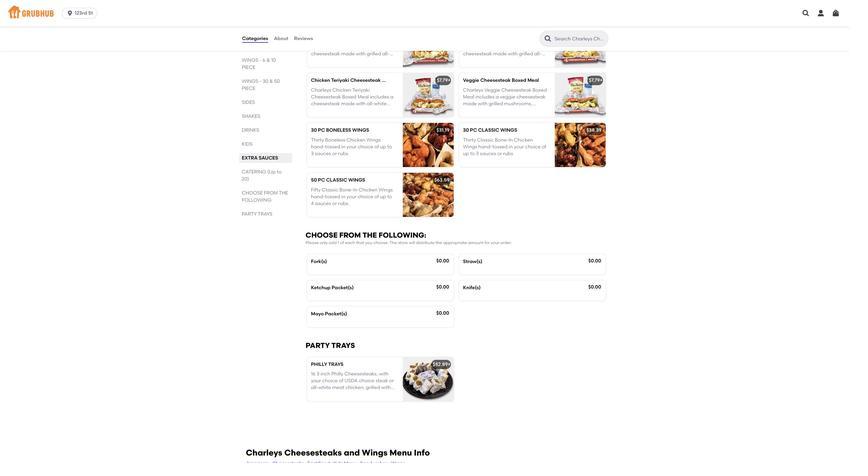 Task type: vqa. For each thing, say whether or not it's contained in the screenshot.
FOLLOWING: to the top
yes



Task type: describe. For each thing, give the bounding box(es) containing it.
3 inside thirty classic bone-in chicken wings hand-tossed in your choice of up to 3 sauces or rubs
[[476, 151, 479, 157]]

1 vertical spatial party
[[306, 341, 330, 350]]

search icon image
[[544, 35, 552, 43]]

wings - 6 & 10 piece
[[242, 58, 276, 70]]

drinks
[[242, 127, 259, 133]]

$0.00 for straw(s)
[[589, 258, 602, 264]]

+ for chicken teriyaki cheesesteak boxed meal
[[448, 78, 451, 83]]

sauces for thirty classic bone-in chicken wings hand-tossed in your choice of up to 3 sauces or rubs
[[480, 151, 496, 157]]

that
[[356, 241, 365, 245]]

choice for fifty classic bone-in chicken wings hand-tossed in your choice of up to 4 sauces or rubs.
[[358, 194, 374, 200]]

30 pc boneless wings
[[311, 127, 369, 133]]

knife(s)
[[463, 285, 481, 291]]

classic for thirty
[[478, 127, 500, 133]]

philly trays image
[[403, 357, 454, 401]]

chicken buffalo cheesesteak boxed meal image
[[403, 23, 454, 67]]

$82.89 +
[[433, 361, 451, 367]]

chicken california cheesesteak boxed meal
[[463, 28, 567, 33]]

$7.79 + for chicken buffalo cheesesteak boxed meal
[[437, 28, 451, 33]]

the
[[436, 241, 442, 245]]

wings inside thirty classic bone-in chicken wings hand-tossed in your choice of up to 3 sauces or rubs
[[463, 144, 478, 150]]

$7.79 + for chicken california cheesesteak boxed meal
[[589, 28, 603, 33]]

fifty
[[311, 187, 321, 193]]

choose.
[[374, 241, 389, 245]]

piece for wings - 30 & 50 piece
[[242, 86, 256, 91]]

$31.19
[[437, 127, 450, 133]]

classic for thirty
[[477, 137, 494, 143]]

$82.89
[[433, 361, 448, 367]]

tossed for fifty classic bone-in chicken wings hand-tossed in your choice of up to 4 sauces or rubs.
[[325, 194, 340, 200]]

$38.39
[[587, 127, 602, 133]]

for
[[485, 241, 490, 245]]

only
[[320, 241, 328, 245]]

catering (up to 20)
[[242, 169, 282, 182]]

veggie cheesesteak boxed meal image
[[555, 73, 606, 117]]

30 pc classic wings
[[463, 127, 518, 133]]

teriyaki
[[331, 78, 349, 83]]

1 horizontal spatial party trays
[[306, 341, 355, 350]]

50 pc classic wings
[[311, 177, 365, 183]]

20)
[[242, 176, 249, 182]]

hand- for fifty classic bone-in chicken wings hand-tossed in your choice of up to 4 sauces or rubs.
[[311, 194, 325, 200]]

about button
[[274, 26, 289, 51]]

appropriate
[[443, 241, 467, 245]]

thirty classic bone-in chicken wings hand-tossed in your choice of up to 3 sauces or rubs
[[463, 137, 547, 157]]

123rd st button
[[62, 8, 100, 19]]

store
[[398, 241, 408, 245]]

or for thirty classic bone-in chicken wings hand-tossed in your choice of up to 3 sauces or rubs
[[498, 151, 502, 157]]

reviews
[[294, 36, 313, 41]]

kids
[[242, 141, 253, 147]]

4
[[311, 201, 314, 207]]

$7.79 for chicken teriyaki cheesesteak boxed meal
[[437, 78, 448, 83]]

boxed for chicken buffalo cheesesteak boxed meal
[[381, 28, 395, 33]]

$63.59
[[435, 177, 450, 183]]

wings - 30 & 50 piece
[[242, 79, 280, 91]]

choice for thirty classic bone-in chicken wings hand-tossed in your choice of up to 3 sauces or rubs
[[525, 144, 541, 150]]

to inside thirty boneless chicken wings hand-tossed in your choice of up to 3 sauces or rubs.
[[387, 144, 392, 150]]

of inside thirty classic bone-in chicken wings hand-tossed in your choice of up to 3 sauces or rubs
[[542, 144, 547, 150]]

chicken inside 'fifty classic bone-in chicken wings hand-tossed in your choice of up to 4 sauces or rubs.'
[[359, 187, 378, 193]]

(up
[[267, 169, 276, 175]]

50 pc classic wings image
[[403, 173, 454, 217]]

menu
[[390, 448, 412, 458]]

wings for 50 pc classic wings
[[349, 177, 365, 183]]

buffalo
[[331, 28, 348, 33]]

wings for 30 pc boneless wings
[[352, 127, 369, 133]]

sauces for fifty classic bone-in chicken wings hand-tossed in your choice of up to 4 sauces or rubs.
[[315, 201, 331, 207]]

123rd
[[75, 10, 87, 16]]

123rd st
[[75, 10, 93, 16]]

cheesesteak for california
[[508, 28, 538, 33]]

charleys cheesesteaks and wings menu info
[[246, 448, 430, 458]]

main navigation navigation
[[0, 0, 851, 26]]

cheesesteak for teriyaki
[[351, 78, 381, 83]]

pc for 50 pc classic wings
[[318, 177, 325, 183]]

up for fifty classic bone-in chicken wings hand-tossed in your choice of up to 4 sauces or rubs.
[[380, 194, 386, 200]]

thirty for thirty boneless chicken wings hand-tossed in your choice of up to 3 sauces or rubs.
[[311, 137, 324, 143]]

thirty boneless chicken wings hand-tossed in your choice of up to 3 sauces or rubs.
[[311, 137, 392, 157]]

you
[[365, 241, 373, 245]]

cheesesteaks
[[284, 448, 342, 458]]

boneless
[[325, 137, 346, 143]]

cheesesteak right veggie
[[481, 78, 511, 83]]

please
[[306, 241, 319, 245]]

add
[[329, 241, 337, 245]]

or inside thirty boneless chicken wings hand-tossed in your choice of up to 3 sauces or rubs.
[[332, 151, 337, 157]]

extra sauces
[[242, 155, 278, 161]]

following: for choose from the following: please only add 1 of each that you choose. the store will distribute the appropriate amount for your order.
[[379, 231, 427, 240]]

your inside thirty classic bone-in chicken wings hand-tossed in your choice of up to 3 sauces or rubs
[[514, 144, 524, 150]]

+ for chicken buffalo cheesesteak boxed meal
[[448, 28, 451, 33]]

cheesesteak for buffalo
[[349, 28, 380, 33]]

meal for chicken teriyaki cheesesteak boxed meal
[[398, 78, 409, 83]]

classic for fifty
[[322, 187, 339, 193]]

$0.00 for fork(s)
[[437, 258, 449, 264]]

up for thirty classic bone-in chicken wings hand-tossed in your choice of up to 3 sauces or rubs
[[463, 151, 469, 157]]

0 horizontal spatial party trays
[[242, 211, 273, 217]]

chicken inside thirty boneless chicken wings hand-tossed in your choice of up to 3 sauces or rubs.
[[347, 137, 366, 143]]

of inside thirty boneless chicken wings hand-tossed in your choice of up to 3 sauces or rubs.
[[375, 144, 379, 150]]

the for choose from the following:
[[279, 190, 288, 196]]

wings inside wings - 30 & 50 piece
[[242, 79, 258, 84]]

2 vertical spatial trays
[[328, 361, 344, 367]]

california
[[484, 28, 507, 33]]

items
[[267, 30, 281, 35]]

choice inside thirty boneless chicken wings hand-tossed in your choice of up to 3 sauces or rubs.
[[358, 144, 374, 150]]

rubs
[[503, 151, 513, 157]]

sauces inside thirty boneless chicken wings hand-tossed in your choice of up to 3 sauces or rubs.
[[315, 151, 331, 157]]

wings inside wings - 6 & 10 piece
[[242, 58, 258, 63]]

each
[[345, 241, 355, 245]]

sides
[[242, 100, 255, 105]]

choose from the following: please only add 1 of each that you choose. the store will distribute the appropriate amount for your order.
[[306, 231, 512, 245]]

boneless
[[326, 127, 351, 133]]

choose for choose from the following: please only add 1 of each that you choose. the store will distribute the appropriate amount for your order.
[[306, 231, 338, 240]]

philly trays
[[311, 361, 344, 367]]

to inside thirty classic bone-in chicken wings hand-tossed in your choice of up to 3 sauces or rubs
[[470, 151, 475, 157]]

$7.79 for veggie cheesesteak boxed meal
[[589, 78, 600, 83]]

veggie cheesesteak boxed meal
[[463, 78, 539, 83]]

chicken buffalo cheesesteak boxed meal
[[311, 28, 408, 33]]

philly
[[311, 361, 327, 367]]

30 pc boneless wings image
[[403, 123, 454, 167]]

cheesesteaks
[[242, 44, 278, 49]]

categories
[[242, 36, 268, 41]]

boxed for chicken california cheesesteak boxed meal
[[540, 28, 554, 33]]

veggie
[[463, 78, 480, 83]]



Task type: locate. For each thing, give the bounding box(es) containing it.
0 vertical spatial trays
[[258, 211, 273, 217]]

the down 'catering (up to 20)'
[[279, 190, 288, 196]]

Search Charleys Cheesesteaks and Wings search field
[[554, 36, 606, 42]]

ketchup packet(s)
[[311, 285, 354, 291]]

0 vertical spatial up
[[380, 144, 386, 150]]

rubs. inside 'fifty classic bone-in chicken wings hand-tossed in your choice of up to 4 sauces or rubs.'
[[338, 201, 349, 207]]

your down 50 pc classic wings
[[347, 194, 357, 200]]

or left rubs
[[498, 151, 502, 157]]

trays up philly trays
[[332, 341, 355, 350]]

- down wings - 6 & 10 piece
[[260, 79, 262, 84]]

of inside choose from the following: please only add 1 of each that you choose. the store will distribute the appropriate amount for your order.
[[340, 241, 344, 245]]

thirty left boneless
[[311, 137, 324, 143]]

0 horizontal spatial thirty
[[311, 137, 324, 143]]

pc for 30 pc classic wings
[[470, 127, 477, 133]]

distribute
[[416, 241, 435, 245]]

of
[[375, 144, 379, 150], [542, 144, 547, 150], [375, 194, 379, 200], [340, 241, 344, 245]]

tossed for thirty classic bone-in chicken wings hand-tossed in your choice of up to 3 sauces or rubs
[[493, 144, 508, 150]]

your down 30 pc boneless wings
[[347, 144, 357, 150]]

party up philly
[[306, 341, 330, 350]]

thirty for thirty classic bone-in chicken wings hand-tossed in your choice of up to 3 sauces or rubs
[[463, 137, 476, 143]]

choice inside 'fifty classic bone-in chicken wings hand-tossed in your choice of up to 4 sauces or rubs.'
[[358, 194, 374, 200]]

1 vertical spatial following:
[[379, 231, 427, 240]]

rubs. down 50 pc classic wings
[[338, 201, 349, 207]]

classic for fifty
[[326, 177, 347, 183]]

sauces left rubs
[[480, 151, 496, 157]]

will
[[409, 241, 415, 245]]

in up rubs
[[509, 137, 513, 143]]

30 for 30 pc boneless wings
[[311, 127, 317, 133]]

30 right $31.19
[[463, 127, 469, 133]]

from inside choose from the following: please only add 1 of each that you choose. the store will distribute the appropriate amount for your order.
[[340, 231, 361, 240]]

amount
[[468, 241, 484, 245]]

svg image inside 123rd st button
[[67, 10, 73, 17]]

from up each
[[340, 231, 361, 240]]

following:
[[242, 197, 273, 203], [379, 231, 427, 240]]

the for choose from the following: please only add 1 of each that you choose. the store will distribute the appropriate amount for your order.
[[363, 231, 377, 240]]

hand- down 30 pc classic wings
[[479, 144, 493, 150]]

1 horizontal spatial 50
[[311, 177, 317, 183]]

1 horizontal spatial thirty
[[463, 137, 476, 143]]

straw(s)
[[463, 259, 483, 264]]

2 horizontal spatial 30
[[463, 127, 469, 133]]

1 horizontal spatial party
[[306, 341, 330, 350]]

0 vertical spatial piece
[[242, 65, 256, 70]]

+
[[448, 28, 451, 33], [600, 28, 603, 33], [448, 78, 451, 83], [600, 78, 603, 83], [448, 361, 451, 367]]

bone- for rubs
[[495, 137, 509, 143]]

classic down 30 pc classic wings
[[477, 137, 494, 143]]

the inside choose from the following: please only add 1 of each that you choose. the store will distribute the appropriate amount for your order.
[[363, 231, 377, 240]]

choice
[[358, 144, 374, 150], [525, 144, 541, 150], [358, 194, 374, 200]]

charleys
[[246, 448, 282, 458]]

classic inside thirty classic bone-in chicken wings hand-tossed in your choice of up to 3 sauces or rubs
[[477, 137, 494, 143]]

& down 10
[[270, 79, 273, 84]]

1 horizontal spatial classic
[[477, 137, 494, 143]]

wings up 'fifty classic bone-in chicken wings hand-tossed in your choice of up to 4 sauces or rubs.' at the left
[[349, 177, 365, 183]]

rubs.
[[338, 151, 349, 157], [338, 201, 349, 207]]

in for thirty classic bone-in chicken wings hand-tossed in your choice of up to 3 sauces or rubs
[[509, 144, 513, 150]]

0 horizontal spatial party
[[242, 211, 257, 217]]

hand- down 30 pc boneless wings
[[311, 144, 325, 150]]

1 - from the top
[[260, 58, 262, 63]]

2 piece from the top
[[242, 86, 256, 91]]

packet(s)
[[332, 285, 354, 291], [325, 311, 347, 317]]

pc for 30 pc boneless wings
[[318, 127, 325, 133]]

1 horizontal spatial classic
[[478, 127, 500, 133]]

1 horizontal spatial from
[[340, 231, 361, 240]]

3 inside thirty boneless chicken wings hand-tossed in your choice of up to 3 sauces or rubs.
[[311, 151, 314, 157]]

$7.79 for chicken california cheesesteak boxed meal
[[589, 28, 600, 33]]

or for fifty classic bone-in chicken wings hand-tossed in your choice of up to 4 sauces or rubs.
[[332, 201, 337, 207]]

in inside thirty classic bone-in chicken wings hand-tossed in your choice of up to 3 sauces or rubs
[[509, 144, 513, 150]]

0 vertical spatial in
[[509, 137, 513, 143]]

1 horizontal spatial in
[[509, 137, 513, 143]]

& inside wings - 6 & 10 piece
[[267, 58, 270, 63]]

tossed inside 'fifty classic bone-in chicken wings hand-tossed in your choice of up to 4 sauces or rubs.'
[[325, 194, 340, 200]]

info
[[414, 448, 430, 458]]

following: up store
[[379, 231, 427, 240]]

tossed down boneless
[[325, 144, 340, 150]]

$7.79
[[437, 28, 448, 33], [589, 28, 600, 33], [437, 78, 448, 83], [589, 78, 600, 83]]

cheesesteak
[[349, 28, 380, 33], [508, 28, 538, 33], [351, 78, 381, 83], [481, 78, 511, 83]]

in inside 'fifty classic bone-in chicken wings hand-tossed in your choice of up to 4 sauces or rubs.'
[[354, 187, 358, 193]]

wings inside 'fifty classic bone-in chicken wings hand-tossed in your choice of up to 4 sauces or rubs.'
[[379, 187, 393, 193]]

from
[[264, 190, 278, 196], [340, 231, 361, 240]]

1 horizontal spatial the
[[363, 231, 377, 240]]

0 vertical spatial -
[[260, 58, 262, 63]]

from inside choose from the following:
[[264, 190, 278, 196]]

1 horizontal spatial choose
[[306, 231, 338, 240]]

hand- down 'fifty'
[[311, 194, 325, 200]]

reviews button
[[294, 26, 314, 51]]

piece up the sides
[[242, 86, 256, 91]]

1 horizontal spatial bone-
[[495, 137, 509, 143]]

your inside thirty boneless chicken wings hand-tossed in your choice of up to 3 sauces or rubs.
[[347, 144, 357, 150]]

chicken teriyaki cheesesteak boxed meal image
[[403, 73, 454, 117]]

thirty down 30 pc classic wings
[[463, 137, 476, 143]]

1 piece from the top
[[242, 65, 256, 70]]

your right for
[[491, 241, 500, 245]]

your
[[347, 144, 357, 150], [514, 144, 524, 150], [347, 194, 357, 200], [491, 241, 500, 245]]

1 thirty from the left
[[311, 137, 324, 143]]

piece inside wings - 30 & 50 piece
[[242, 86, 256, 91]]

meal for chicken buffalo cheesesteak boxed meal
[[397, 28, 408, 33]]

1 vertical spatial rubs.
[[338, 201, 349, 207]]

1 vertical spatial 50
[[311, 177, 317, 183]]

hand- inside 'fifty classic bone-in chicken wings hand-tossed in your choice of up to 4 sauces or rubs.'
[[311, 194, 325, 200]]

pc up 'fifty'
[[318, 177, 325, 183]]

wings down wings - 6 & 10 piece
[[242, 79, 258, 84]]

cheesesteak right teriyaki on the top left
[[351, 78, 381, 83]]

party trays up philly trays
[[306, 341, 355, 350]]

bone- inside thirty classic bone-in chicken wings hand-tossed in your choice of up to 3 sauces or rubs
[[495, 137, 509, 143]]

0 vertical spatial 50
[[274, 79, 280, 84]]

catering
[[242, 169, 266, 175]]

0 vertical spatial classic
[[477, 137, 494, 143]]

of inside 'fifty classic bone-in chicken wings hand-tossed in your choice of up to 4 sauces or rubs.'
[[375, 194, 379, 200]]

pc left 'boneless' on the top left
[[318, 127, 325, 133]]

trays
[[258, 211, 273, 217], [332, 341, 355, 350], [328, 361, 344, 367]]

6
[[263, 58, 266, 63]]

featured items
[[242, 30, 281, 35]]

trays down choose from the following:
[[258, 211, 273, 217]]

party down choose from the following:
[[242, 211, 257, 217]]

30 pc classic wings image
[[555, 123, 606, 167]]

0 horizontal spatial following:
[[242, 197, 273, 203]]

1 horizontal spatial 3
[[476, 151, 479, 157]]

thirty
[[311, 137, 324, 143], [463, 137, 476, 143]]

30 left 'boneless' on the top left
[[311, 127, 317, 133]]

to inside 'fifty classic bone-in chicken wings hand-tossed in your choice of up to 4 sauces or rubs.'
[[387, 194, 392, 200]]

- for 30
[[260, 79, 262, 84]]

about
[[274, 36, 288, 41]]

- inside wings - 30 & 50 piece
[[260, 79, 262, 84]]

10
[[271, 58, 276, 63]]

0 vertical spatial packet(s)
[[332, 285, 354, 291]]

choice inside thirty classic bone-in chicken wings hand-tossed in your choice of up to 3 sauces or rubs
[[525, 144, 541, 150]]

30
[[263, 79, 268, 84], [311, 127, 317, 133], [463, 127, 469, 133]]

thirty inside thirty boneless chicken wings hand-tossed in your choice of up to 3 sauces or rubs.
[[311, 137, 324, 143]]

extra
[[242, 155, 258, 161]]

0 horizontal spatial bone-
[[340, 187, 354, 193]]

your down 30 pc classic wings
[[514, 144, 524, 150]]

choose down 20)
[[242, 190, 263, 196]]

st
[[88, 10, 93, 16]]

choose inside choose from the following:
[[242, 190, 263, 196]]

following: inside choose from the following: please only add 1 of each that you choose. the store will distribute the appropriate amount for your order.
[[379, 231, 427, 240]]

or inside thirty classic bone-in chicken wings hand-tossed in your choice of up to 3 sauces or rubs
[[498, 151, 502, 157]]

up inside 'fifty classic bone-in chicken wings hand-tossed in your choice of up to 4 sauces or rubs.'
[[380, 194, 386, 200]]

- inside wings - 6 & 10 piece
[[260, 58, 262, 63]]

2 vertical spatial up
[[380, 194, 386, 200]]

+ for veggie cheesesteak boxed meal
[[600, 78, 603, 83]]

1 vertical spatial &
[[270, 79, 273, 84]]

1 vertical spatial trays
[[332, 341, 355, 350]]

0 vertical spatial choose
[[242, 190, 263, 196]]

2 rubs. from the top
[[338, 201, 349, 207]]

1 vertical spatial in
[[354, 187, 358, 193]]

the
[[279, 190, 288, 196], [363, 231, 377, 240]]

wings left '6'
[[242, 58, 258, 63]]

party
[[242, 211, 257, 217], [306, 341, 330, 350]]

0 horizontal spatial classic
[[322, 187, 339, 193]]

mayo
[[311, 311, 324, 317]]

$7.79 + for veggie cheesesteak boxed meal
[[589, 78, 603, 83]]

+ for chicken california cheesesteak boxed meal
[[600, 28, 603, 33]]

fifty classic bone-in chicken wings hand-tossed in your choice of up to 4 sauces or rubs.
[[311, 187, 393, 207]]

- for 6
[[260, 58, 262, 63]]

and
[[344, 448, 360, 458]]

0 horizontal spatial in
[[354, 187, 358, 193]]

sauces inside thirty classic bone-in chicken wings hand-tossed in your choice of up to 3 sauces or rubs
[[480, 151, 496, 157]]

1 3 from the left
[[311, 151, 314, 157]]

shakes
[[242, 114, 260, 119]]

in
[[342, 144, 346, 150], [509, 144, 513, 150], [342, 194, 346, 200]]

up
[[380, 144, 386, 150], [463, 151, 469, 157], [380, 194, 386, 200]]

to inside 'catering (up to 20)'
[[277, 169, 282, 175]]

packet(s) for ketchup packet(s)
[[332, 285, 354, 291]]

& inside wings - 30 & 50 piece
[[270, 79, 273, 84]]

sauces
[[315, 151, 331, 157], [480, 151, 496, 157], [315, 201, 331, 207]]

from for choose from the following: please only add 1 of each that you choose. the store will distribute the appropriate amount for your order.
[[340, 231, 361, 240]]

following: inside choose from the following:
[[242, 197, 273, 203]]

order.
[[501, 241, 512, 245]]

choose for choose from the following:
[[242, 190, 263, 196]]

0 vertical spatial party trays
[[242, 211, 273, 217]]

$7.79 for chicken buffalo cheesesteak boxed meal
[[437, 28, 448, 33]]

0 vertical spatial bone-
[[495, 137, 509, 143]]

cheesesteak right "california"
[[508, 28, 538, 33]]

boxed for chicken teriyaki cheesesteak boxed meal
[[382, 78, 397, 83]]

piece
[[242, 65, 256, 70], [242, 86, 256, 91]]

in down 50 pc classic wings
[[342, 194, 346, 200]]

meal for chicken california cheesesteak boxed meal
[[555, 28, 567, 33]]

fork(s)
[[311, 259, 327, 264]]

wings for 30 pc classic wings
[[501, 127, 518, 133]]

wings up thirty classic bone-in chicken wings hand-tossed in your choice of up to 3 sauces or rubs
[[501, 127, 518, 133]]

0 vertical spatial &
[[267, 58, 270, 63]]

your inside choose from the following: please only add 1 of each that you choose. the store will distribute the appropriate amount for your order.
[[491, 241, 500, 245]]

or inside 'fifty classic bone-in chicken wings hand-tossed in your choice of up to 4 sauces or rubs.'
[[332, 201, 337, 207]]

0 horizontal spatial 3
[[311, 151, 314, 157]]

1 vertical spatial party trays
[[306, 341, 355, 350]]

party trays down choose from the following:
[[242, 211, 273, 217]]

30 for 30 pc classic wings
[[463, 127, 469, 133]]

from down 'catering (up to 20)'
[[264, 190, 278, 196]]

sauces
[[259, 155, 278, 161]]

rubs. inside thirty boneless chicken wings hand-tossed in your choice of up to 3 sauces or rubs.
[[338, 151, 349, 157]]

in for 50 pc classic wings
[[354, 187, 358, 193]]

$0.00 for ketchup packet(s)
[[437, 284, 449, 290]]

0 vertical spatial the
[[279, 190, 288, 196]]

1 vertical spatial the
[[363, 231, 377, 240]]

the inside choose from the following:
[[279, 190, 288, 196]]

2 3 from the left
[[476, 151, 479, 157]]

choose from the following:
[[242, 190, 288, 203]]

0 horizontal spatial 50
[[274, 79, 280, 84]]

0 horizontal spatial classic
[[326, 177, 347, 183]]

ketchup
[[311, 285, 331, 291]]

in
[[509, 137, 513, 143], [354, 187, 358, 193]]

bone- inside 'fifty classic bone-in chicken wings hand-tossed in your choice of up to 4 sauces or rubs.'
[[340, 187, 354, 193]]

0 horizontal spatial 30
[[263, 79, 268, 84]]

chicken teriyaki cheesesteak boxed meal
[[311, 78, 409, 83]]

thirty inside thirty classic bone-in chicken wings hand-tossed in your choice of up to 3 sauces or rubs
[[463, 137, 476, 143]]

boxed
[[381, 28, 395, 33], [540, 28, 554, 33], [382, 78, 397, 83], [512, 78, 527, 83]]

choose
[[242, 190, 263, 196], [306, 231, 338, 240]]

following: down 20)
[[242, 197, 273, 203]]

tossed down 50 pc classic wings
[[325, 194, 340, 200]]

svg image
[[802, 9, 811, 17], [817, 9, 825, 17], [832, 9, 840, 17], [67, 10, 73, 17]]

piece up wings - 30 & 50 piece
[[242, 65, 256, 70]]

in up rubs
[[509, 144, 513, 150]]

& for 6
[[267, 58, 270, 63]]

1 vertical spatial classic
[[326, 177, 347, 183]]

1 horizontal spatial following:
[[379, 231, 427, 240]]

0 vertical spatial classic
[[478, 127, 500, 133]]

bone- down 50 pc classic wings
[[340, 187, 354, 193]]

in for fifty classic bone-in chicken wings hand-tossed in your choice of up to 4 sauces or rubs.
[[342, 194, 346, 200]]

party trays
[[242, 211, 273, 217], [306, 341, 355, 350]]

classic
[[478, 127, 500, 133], [326, 177, 347, 183]]

choose inside choose from the following: please only add 1 of each that you choose. the store will distribute the appropriate amount for your order.
[[306, 231, 338, 240]]

0 horizontal spatial from
[[264, 190, 278, 196]]

50 down 10
[[274, 79, 280, 84]]

1 vertical spatial bone-
[[340, 187, 354, 193]]

in inside thirty boneless chicken wings hand-tossed in your choice of up to 3 sauces or rubs.
[[342, 144, 346, 150]]

& for 30
[[270, 79, 273, 84]]

classic down 50 pc classic wings
[[322, 187, 339, 193]]

50 up 'fifty'
[[311, 177, 317, 183]]

sauces down boneless
[[315, 151, 331, 157]]

50
[[274, 79, 280, 84], [311, 177, 317, 183]]

1 vertical spatial up
[[463, 151, 469, 157]]

$0.00 for mayo packet(s)
[[437, 310, 449, 316]]

the up you
[[363, 231, 377, 240]]

bone- down 30 pc classic wings
[[495, 137, 509, 143]]

classic up 'fifty classic bone-in chicken wings hand-tossed in your choice of up to 4 sauces or rubs.' at the left
[[326, 177, 347, 183]]

up inside thirty boneless chicken wings hand-tossed in your choice of up to 3 sauces or rubs.
[[380, 144, 386, 150]]

+ for philly trays
[[448, 361, 451, 367]]

hand- for thirty classic bone-in chicken wings hand-tossed in your choice of up to 3 sauces or rubs
[[479, 144, 493, 150]]

packet(s) right mayo
[[325, 311, 347, 317]]

0 horizontal spatial choose
[[242, 190, 263, 196]]

categories button
[[242, 26, 269, 51]]

& right '6'
[[267, 58, 270, 63]]

classic inside 'fifty classic bone-in chicken wings hand-tossed in your choice of up to 4 sauces or rubs.'
[[322, 187, 339, 193]]

or right 4
[[332, 201, 337, 207]]

in for 30 pc classic wings
[[509, 137, 513, 143]]

to
[[387, 144, 392, 150], [470, 151, 475, 157], [277, 169, 282, 175], [387, 194, 392, 200]]

mayo packet(s)
[[311, 311, 347, 317]]

0 vertical spatial rubs.
[[338, 151, 349, 157]]

in down 50 pc classic wings
[[354, 187, 358, 193]]

from for choose from the following:
[[264, 190, 278, 196]]

bone- for rubs.
[[340, 187, 354, 193]]

or down boneless
[[332, 151, 337, 157]]

following: for choose from the following:
[[242, 197, 273, 203]]

pc right $31.19
[[470, 127, 477, 133]]

chicken california cheesesteak boxed meal image
[[555, 23, 606, 67]]

$0.00 for knife(s)
[[589, 284, 602, 290]]

30 inside wings - 30 & 50 piece
[[263, 79, 268, 84]]

rubs. down boneless
[[338, 151, 349, 157]]

$7.79 + for chicken teriyaki cheesesteak boxed meal
[[437, 78, 451, 83]]

2 - from the top
[[260, 79, 262, 84]]

$0.00
[[437, 258, 449, 264], [589, 258, 602, 264], [437, 284, 449, 290], [589, 284, 602, 290], [437, 310, 449, 316]]

sauces right 4
[[315, 201, 331, 207]]

0 horizontal spatial the
[[279, 190, 288, 196]]

featured
[[242, 30, 266, 35]]

your inside 'fifty classic bone-in chicken wings hand-tossed in your choice of up to 4 sauces or rubs.'
[[347, 194, 357, 200]]

wings
[[367, 137, 381, 143], [463, 144, 478, 150], [379, 187, 393, 193], [362, 448, 388, 458]]

piece for wings - 6 & 10 piece
[[242, 65, 256, 70]]

0 vertical spatial party
[[242, 211, 257, 217]]

packet(s) right ketchup on the bottom
[[332, 285, 354, 291]]

30 down wings - 6 & 10 piece
[[263, 79, 268, 84]]

0 vertical spatial from
[[264, 190, 278, 196]]

0 vertical spatial following:
[[242, 197, 273, 203]]

1 vertical spatial choose
[[306, 231, 338, 240]]

hand-
[[311, 144, 325, 150], [479, 144, 493, 150], [311, 194, 325, 200]]

3
[[311, 151, 314, 157], [476, 151, 479, 157]]

tossed up rubs
[[493, 144, 508, 150]]

2 thirty from the left
[[463, 137, 476, 143]]

1 rubs. from the top
[[338, 151, 349, 157]]

tossed inside thirty classic bone-in chicken wings hand-tossed in your choice of up to 3 sauces or rubs
[[493, 144, 508, 150]]

up inside thirty classic bone-in chicken wings hand-tossed in your choice of up to 3 sauces or rubs
[[463, 151, 469, 157]]

in inside thirty classic bone-in chicken wings hand-tossed in your choice of up to 3 sauces or rubs
[[509, 137, 513, 143]]

- left '6'
[[260, 58, 262, 63]]

50 inside wings - 30 & 50 piece
[[274, 79, 280, 84]]

in down boneless
[[342, 144, 346, 150]]

trays right philly
[[328, 361, 344, 367]]

piece inside wings - 6 & 10 piece
[[242, 65, 256, 70]]

packet(s) for mayo packet(s)
[[325, 311, 347, 317]]

choose up only
[[306, 231, 338, 240]]

1 vertical spatial piece
[[242, 86, 256, 91]]

the
[[390, 241, 397, 245]]

1
[[338, 241, 339, 245]]

wings inside thirty boneless chicken wings hand-tossed in your choice of up to 3 sauces or rubs.
[[367, 137, 381, 143]]

hand- inside thirty boneless chicken wings hand-tossed in your choice of up to 3 sauces or rubs.
[[311, 144, 325, 150]]

$7.79 +
[[437, 28, 451, 33], [589, 28, 603, 33], [437, 78, 451, 83], [589, 78, 603, 83]]

1 vertical spatial -
[[260, 79, 262, 84]]

hand- inside thirty classic bone-in chicken wings hand-tossed in your choice of up to 3 sauces or rubs
[[479, 144, 493, 150]]

chicken inside thirty classic bone-in chicken wings hand-tossed in your choice of up to 3 sauces or rubs
[[514, 137, 533, 143]]

wings up thirty boneless chicken wings hand-tossed in your choice of up to 3 sauces or rubs.
[[352, 127, 369, 133]]

classic up thirty classic bone-in chicken wings hand-tossed in your choice of up to 3 sauces or rubs
[[478, 127, 500, 133]]

1 vertical spatial classic
[[322, 187, 339, 193]]

1 vertical spatial packet(s)
[[325, 311, 347, 317]]

1 vertical spatial from
[[340, 231, 361, 240]]

tossed inside thirty boneless chicken wings hand-tossed in your choice of up to 3 sauces or rubs.
[[325, 144, 340, 150]]

in inside 'fifty classic bone-in chicken wings hand-tossed in your choice of up to 4 sauces or rubs.'
[[342, 194, 346, 200]]

wings
[[242, 58, 258, 63], [242, 79, 258, 84], [352, 127, 369, 133], [501, 127, 518, 133], [349, 177, 365, 183]]

1 horizontal spatial 30
[[311, 127, 317, 133]]

chicken
[[311, 28, 330, 33], [463, 28, 482, 33], [311, 78, 330, 83], [347, 137, 366, 143], [514, 137, 533, 143], [359, 187, 378, 193]]

sauces inside 'fifty classic bone-in chicken wings hand-tossed in your choice of up to 4 sauces or rubs.'
[[315, 201, 331, 207]]

cheesesteak right the buffalo
[[349, 28, 380, 33]]



